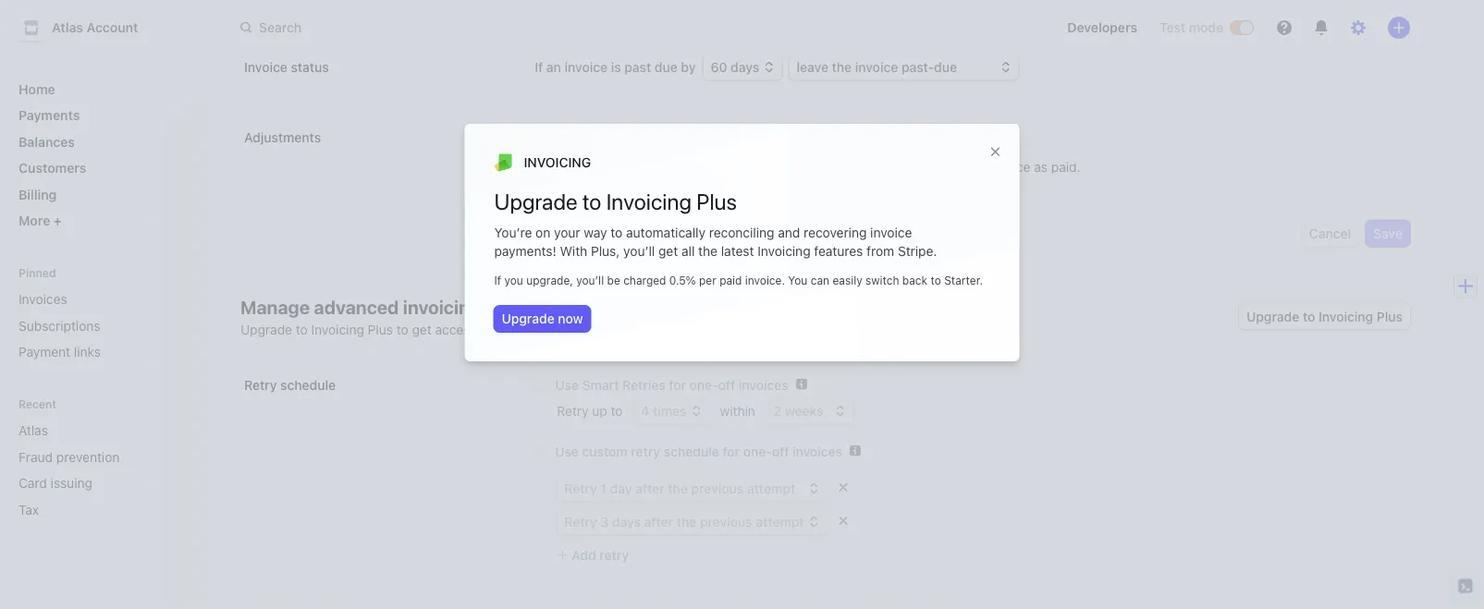 Task type: describe. For each thing, give the bounding box(es) containing it.
amount
[[668, 159, 713, 174]]

invoicing
[[403, 297, 481, 318]]

test mode
[[1160, 20, 1224, 35]]

manage
[[241, 297, 310, 318]]

home link
[[11, 74, 189, 104]]

test
[[1160, 20, 1186, 35]]

card issuing link
[[11, 469, 163, 499]]

prevention
[[56, 450, 120, 465]]

retry for retry schedule
[[244, 377, 277, 393]]

from
[[867, 244, 895, 259]]

you're
[[494, 225, 532, 241]]

invoicing inside 'button'
[[1319, 309, 1374, 324]]

0 vertical spatial for
[[669, 377, 686, 393]]

1 vertical spatial invoices
[[739, 377, 789, 393]]

an
[[547, 59, 561, 74]]

up
[[592, 403, 608, 419]]

pinned navigation links element
[[11, 266, 189, 367]]

add
[[572, 548, 596, 563]]

or less, credit it and mark the invoice as paid.
[[812, 159, 1081, 174]]

recent element
[[0, 416, 204, 525]]

cancel
[[1310, 226, 1352, 241]]

invoice inside you're on your way to automatically reconciling and recovering invoice payments! with plus, you'll get all the latest invoicing features from stripe.
[[871, 225, 912, 241]]

0 vertical spatial one-
[[690, 377, 718, 393]]

can
[[811, 274, 830, 287]]

plus,
[[591, 244, 620, 259]]

paid.
[[1052, 159, 1081, 174]]

mode
[[1189, 20, 1224, 35]]

per
[[699, 274, 717, 287]]

add retry button
[[557, 546, 629, 565]]

0 horizontal spatial upgrade to invoicing plus
[[494, 189, 737, 215]]

payment
[[19, 345, 70, 360]]

switch
[[866, 274, 900, 287]]

1 horizontal spatial and
[[907, 159, 930, 174]]

on
[[536, 225, 551, 241]]

due
[[655, 59, 678, 74]]

0 vertical spatial schedule
[[280, 377, 336, 393]]

1 horizontal spatial is
[[717, 159, 727, 174]]

fraud
[[19, 450, 53, 465]]

issuing
[[51, 476, 92, 491]]

1 vertical spatial advanced
[[496, 322, 554, 337]]

latest
[[721, 244, 754, 259]]

upgrade inside manage advanced invoicing features upgrade to invoicing plus to get access to advanced features. learn more
[[241, 322, 292, 337]]

2 horizontal spatial invoice
[[989, 159, 1031, 174]]

0 vertical spatial off
[[695, 130, 713, 145]]

atlas link
[[11, 416, 163, 446]]

search
[[259, 20, 302, 35]]

if for if the remaining amount is
[[572, 159, 580, 174]]

smart
[[582, 377, 619, 393]]

invoicing down automatically on the top of page
[[524, 155, 591, 170]]

use for use smart retries for one-off invoices
[[555, 377, 579, 393]]

automatically
[[626, 225, 706, 241]]

use custom retry schedule for one-off invoices
[[555, 444, 843, 459]]

if for if you upgrade, you'll be charged 0.5% per paid invoice. you can easily switch back to starter.
[[494, 274, 501, 287]]

manage advanced invoicing features upgrade to invoicing plus to get access to advanced features. learn more
[[241, 297, 683, 337]]

home
[[19, 81, 55, 97]]

features inside you're on your way to automatically reconciling and recovering invoice payments! with plus, you'll get all the latest invoicing features from stripe.
[[814, 244, 863, 259]]

status
[[291, 59, 329, 74]]

notifications image
[[1315, 20, 1329, 35]]

by
[[681, 59, 696, 74]]

developers
[[1068, 20, 1138, 35]]

fraud prevention
[[19, 450, 120, 465]]

charged
[[624, 274, 667, 287]]

use smart retries for one-off invoices
[[555, 377, 789, 393]]

card
[[19, 476, 47, 491]]

2 horizontal spatial the
[[966, 159, 986, 174]]

core navigation links element
[[11, 74, 189, 236]]

to inside upgrade to invoicing plus 'button'
[[1303, 309, 1316, 324]]

atlas for atlas account
[[52, 20, 83, 35]]

payments!
[[494, 244, 557, 259]]

1 vertical spatial you'll
[[577, 274, 604, 287]]

subscriptions
[[19, 318, 100, 334]]

retry up to
[[557, 403, 627, 419]]

retry for retry up to
[[557, 403, 589, 419]]

add retry
[[572, 548, 629, 563]]

retries
[[623, 377, 666, 393]]

recent navigation links element
[[0, 397, 204, 525]]

write-
[[659, 130, 695, 145]]

developers link
[[1060, 13, 1145, 43]]

0 horizontal spatial advanced
[[314, 297, 399, 318]]

easily
[[833, 274, 863, 287]]

upgrade inside button
[[502, 311, 555, 327]]

account
[[87, 20, 138, 35]]

card issuing
[[19, 476, 92, 491]]

pinned element
[[11, 284, 189, 367]]

if for if an invoice is past due by
[[535, 59, 543, 74]]

retry inside add retry button
[[600, 548, 629, 563]]

$
[[741, 159, 749, 174]]

upgrade,
[[527, 274, 573, 287]]

tax link
[[11, 495, 163, 525]]

1 vertical spatial for
[[723, 444, 740, 459]]

balances
[[19, 134, 75, 149]]

to right the up
[[611, 403, 623, 419]]

within
[[717, 403, 759, 419]]

custom
[[582, 444, 628, 459]]

invoicing down if the remaining amount is
[[607, 189, 692, 215]]

save
[[1374, 226, 1403, 241]]

subscriptions link
[[11, 311, 189, 341]]

$ button
[[734, 154, 749, 180]]

features inside manage advanced invoicing features upgrade to invoicing plus to get access to advanced features. learn more
[[485, 297, 558, 318]]

you're on your way to automatically reconciling and recovering invoice payments! with plus, you'll get all the latest invoicing features from stripe.
[[494, 225, 938, 259]]

upgrade to invoicing plus inside 'button'
[[1247, 309, 1403, 324]]

1 vertical spatial one-
[[744, 444, 772, 459]]



Task type: vqa. For each thing, say whether or not it's contained in the screenshot.
If
yes



Task type: locate. For each thing, give the bounding box(es) containing it.
1 vertical spatial retry
[[600, 548, 629, 563]]

0 horizontal spatial plus
[[368, 322, 393, 337]]

2 vertical spatial invoice
[[871, 225, 912, 241]]

0 vertical spatial atlas
[[52, 20, 83, 35]]

retry right the custom
[[631, 444, 661, 459]]

1 use from the top
[[555, 377, 579, 393]]

if down automatically on the top of page
[[572, 159, 580, 174]]

1 horizontal spatial invoice
[[871, 225, 912, 241]]

mark
[[933, 159, 963, 174]]

payment links link
[[11, 337, 189, 367]]

adjustments
[[244, 130, 321, 145]]

2 vertical spatial if
[[494, 274, 501, 287]]

0 horizontal spatial you'll
[[577, 274, 604, 287]]

stripe.
[[898, 244, 938, 259]]

to up "way"
[[583, 189, 602, 215]]

1 vertical spatial upgrade to invoicing plus
[[1247, 309, 1403, 324]]

0 horizontal spatial invoice
[[565, 59, 608, 74]]

you'll inside you're on your way to automatically reconciling and recovering invoice payments! with plus, you'll get all the latest invoicing features from stripe.
[[624, 244, 655, 259]]

1 vertical spatial and
[[778, 225, 801, 241]]

advanced
[[314, 297, 399, 318], [496, 322, 554, 337]]

1 vertical spatial schedule
[[664, 444, 720, 459]]

past
[[625, 59, 651, 74]]

0 vertical spatial advanced
[[314, 297, 399, 318]]

automatically
[[572, 130, 655, 145]]

to right back
[[931, 274, 942, 287]]

0 vertical spatial retry
[[244, 377, 277, 393]]

schedule
[[280, 377, 336, 393], [664, 444, 720, 459]]

if the remaining amount is
[[572, 159, 727, 174]]

upgrade to invoicing plus down cancel button on the top right of the page
[[1247, 309, 1403, 324]]

one- up within
[[690, 377, 718, 393]]

atlas for atlas
[[19, 423, 48, 439]]

0.5%
[[670, 274, 696, 287]]

plus inside manage advanced invoicing features upgrade to invoicing plus to get access to advanced features. learn more
[[368, 322, 393, 337]]

as
[[1035, 159, 1048, 174]]

retry down manage
[[244, 377, 277, 393]]

plus up reconciling
[[697, 189, 737, 215]]

one-
[[690, 377, 718, 393], [744, 444, 772, 459]]

to right the access
[[480, 322, 492, 337]]

advanced right manage
[[314, 297, 399, 318]]

1 vertical spatial features
[[485, 297, 558, 318]]

more
[[651, 322, 683, 337]]

if left you
[[494, 274, 501, 287]]

1 vertical spatial retry
[[557, 403, 589, 419]]

learn more link
[[614, 321, 683, 339]]

0 vertical spatial if
[[535, 59, 543, 74]]

payments
[[19, 108, 80, 123]]

retry right add
[[600, 548, 629, 563]]

get down automatically
[[659, 244, 678, 259]]

atlas left account
[[52, 20, 83, 35]]

0 vertical spatial get
[[659, 244, 678, 259]]

0 vertical spatial invoice
[[565, 59, 608, 74]]

upgrade to invoicing plus button
[[1240, 304, 1411, 330]]

plus down save button
[[1377, 309, 1403, 324]]

0 horizontal spatial and
[[778, 225, 801, 241]]

invoice right the an
[[565, 59, 608, 74]]

more
[[19, 213, 54, 229]]

0 horizontal spatial atlas
[[19, 423, 48, 439]]

if left the an
[[535, 59, 543, 74]]

is left 'past'
[[611, 59, 621, 74]]

1 horizontal spatial upgrade to invoicing plus
[[1247, 309, 1403, 324]]

upgrade to invoicing plus
[[494, 189, 737, 215], [1247, 309, 1403, 324]]

recent
[[19, 398, 57, 411]]

2 use from the top
[[555, 444, 579, 459]]

pinned
[[19, 267, 56, 280]]

invoicing inside you're on your way to automatically reconciling and recovering invoice payments! with plus, you'll get all the latest invoicing features from stripe.
[[758, 244, 811, 259]]

recovering
[[804, 225, 867, 241]]

invoice left as
[[989, 159, 1031, 174]]

save button
[[1367, 221, 1411, 247]]

plus left the access
[[368, 322, 393, 337]]

0 horizontal spatial features
[[485, 297, 558, 318]]

1 horizontal spatial advanced
[[496, 322, 554, 337]]

atlas up fraud
[[19, 423, 48, 439]]

0 horizontal spatial is
[[611, 59, 621, 74]]

get
[[659, 244, 678, 259], [412, 322, 432, 337]]

all
[[682, 244, 695, 259]]

invoice
[[244, 59, 288, 74]]

1 horizontal spatial you'll
[[624, 244, 655, 259]]

your
[[554, 225, 581, 241]]

schedule down within
[[664, 444, 720, 459]]

invoices
[[716, 130, 766, 145], [739, 377, 789, 393], [793, 444, 843, 459]]

0 vertical spatial you'll
[[624, 244, 655, 259]]

0 horizontal spatial schedule
[[280, 377, 336, 393]]

it
[[896, 159, 904, 174]]

you
[[789, 274, 808, 287]]

1 horizontal spatial for
[[723, 444, 740, 459]]

upgrade now
[[502, 311, 583, 327]]

invoicing down cancel button on the top right of the page
[[1319, 309, 1374, 324]]

atlas account button
[[19, 15, 157, 41]]

invoicing up you
[[758, 244, 811, 259]]

invoice.
[[745, 274, 785, 287]]

advanced left the now at the bottom left of page
[[496, 322, 554, 337]]

0 vertical spatial is
[[611, 59, 621, 74]]

0 vertical spatial features
[[814, 244, 863, 259]]

1 horizontal spatial if
[[535, 59, 543, 74]]

0 horizontal spatial get
[[412, 322, 432, 337]]

upgrade
[[494, 189, 578, 215], [1247, 309, 1300, 324], [502, 311, 555, 327], [241, 322, 292, 337]]

use left the custom
[[555, 444, 579, 459]]

billing link
[[11, 179, 189, 210]]

be
[[607, 274, 621, 287]]

atlas inside atlas account button
[[52, 20, 83, 35]]

way
[[584, 225, 607, 241]]

links
[[74, 345, 101, 360]]

1 horizontal spatial atlas
[[52, 20, 83, 35]]

invoicing up retry schedule
[[311, 322, 364, 337]]

more button
[[11, 206, 189, 236]]

for down within
[[723, 444, 740, 459]]

the inside you're on your way to automatically reconciling and recovering invoice payments! with plus, you'll get all the latest invoicing features from stripe.
[[699, 244, 718, 259]]

1 vertical spatial is
[[717, 159, 727, 174]]

and
[[907, 159, 930, 174], [778, 225, 801, 241]]

you'll left be
[[577, 274, 604, 287]]

use left smart
[[555, 377, 579, 393]]

1 horizontal spatial plus
[[697, 189, 737, 215]]

2 vertical spatial off
[[772, 444, 790, 459]]

get inside you're on your way to automatically reconciling and recovering invoice payments! with plus, you'll get all the latest invoicing features from stripe.
[[659, 244, 678, 259]]

invoice up from
[[871, 225, 912, 241]]

is left '$' 'button'
[[717, 159, 727, 174]]

1 horizontal spatial off
[[718, 377, 736, 393]]

to down manage
[[296, 322, 308, 337]]

invoicing inside manage advanced invoicing features upgrade to invoicing plus to get access to advanced features. learn more
[[311, 322, 364, 337]]

paid
[[720, 274, 742, 287]]

0 horizontal spatial if
[[494, 274, 501, 287]]

2 vertical spatial invoices
[[793, 444, 843, 459]]

1 horizontal spatial retry
[[631, 444, 661, 459]]

for right retries
[[669, 377, 686, 393]]

and left recovering
[[778, 225, 801, 241]]

2 horizontal spatial if
[[572, 159, 580, 174]]

atlas inside atlas link
[[19, 423, 48, 439]]

retry schedule
[[244, 377, 336, 393]]

you
[[505, 274, 523, 287]]

cancel button
[[1302, 221, 1359, 247]]

1 vertical spatial if
[[572, 159, 580, 174]]

0 horizontal spatial retry
[[600, 548, 629, 563]]

upgrade to invoicing plus up "way"
[[494, 189, 737, 215]]

billing
[[19, 187, 57, 202]]

0 vertical spatial upgrade to invoicing plus
[[494, 189, 737, 215]]

or
[[812, 159, 824, 174]]

Search search field
[[229, 11, 751, 45]]

features down recovering
[[814, 244, 863, 259]]

1 vertical spatial invoice
[[989, 159, 1031, 174]]

payments link
[[11, 100, 189, 130]]

2 horizontal spatial off
[[772, 444, 790, 459]]

0 vertical spatial use
[[555, 377, 579, 393]]

the
[[583, 159, 603, 174], [966, 159, 986, 174], [699, 244, 718, 259]]

remaining
[[606, 159, 665, 174]]

the right all
[[699, 244, 718, 259]]

fraud prevention link
[[11, 442, 163, 472]]

1 vertical spatial use
[[555, 444, 579, 459]]

the right mark
[[966, 159, 986, 174]]

upgrade inside upgrade to invoicing plus 'button'
[[1247, 309, 1300, 324]]

0 horizontal spatial retry
[[244, 377, 277, 393]]

one- down within
[[744, 444, 772, 459]]

and right it on the right
[[907, 159, 930, 174]]

customers link
[[11, 153, 189, 183]]

less,
[[828, 159, 855, 174]]

to down cancel button on the top right of the page
[[1303, 309, 1316, 324]]

now
[[558, 311, 583, 327]]

to
[[583, 189, 602, 215], [611, 225, 623, 241], [931, 274, 942, 287], [1303, 309, 1316, 324], [296, 322, 308, 337], [397, 322, 409, 337], [480, 322, 492, 337], [611, 403, 623, 419]]

1 horizontal spatial retry
[[557, 403, 589, 419]]

1 horizontal spatial schedule
[[664, 444, 720, 459]]

1 horizontal spatial the
[[699, 244, 718, 259]]

and inside you're on your way to automatically reconciling and recovering invoice payments! with plus, you'll get all the latest invoicing features from stripe.
[[778, 225, 801, 241]]

1 horizontal spatial one-
[[744, 444, 772, 459]]

0 vertical spatial invoices
[[716, 130, 766, 145]]

0 horizontal spatial one-
[[690, 377, 718, 393]]

the down automatically on the top of page
[[583, 159, 603, 174]]

payment links
[[19, 345, 101, 360]]

upgrade now button
[[494, 306, 591, 332]]

retry
[[631, 444, 661, 459], [600, 548, 629, 563]]

starter.
[[945, 274, 983, 287]]

0 horizontal spatial the
[[583, 159, 603, 174]]

schedule down manage
[[280, 377, 336, 393]]

1 vertical spatial off
[[718, 377, 736, 393]]

retry
[[244, 377, 277, 393], [557, 403, 589, 419]]

1 vertical spatial atlas
[[19, 423, 48, 439]]

0 horizontal spatial off
[[695, 130, 713, 145]]

0 vertical spatial and
[[907, 159, 930, 174]]

retry left the up
[[557, 403, 589, 419]]

invoices link
[[11, 284, 189, 315]]

get inside manage advanced invoicing features upgrade to invoicing plus to get access to advanced features. learn more
[[412, 322, 432, 337]]

atlas account
[[52, 20, 138, 35]]

to right "way"
[[611, 225, 623, 241]]

1 horizontal spatial features
[[814, 244, 863, 259]]

to inside you're on your way to automatically reconciling and recovering invoice payments! with plus, you'll get all the latest invoicing features from stripe.
[[611, 225, 623, 241]]

plus inside 'button'
[[1377, 309, 1403, 324]]

get down invoicing
[[412, 322, 432, 337]]

if you upgrade, you'll be charged 0.5% per paid invoice. you can easily switch back to starter.
[[494, 274, 983, 287]]

0 vertical spatial retry
[[631, 444, 661, 459]]

use for use custom retry schedule for one-off invoices
[[555, 444, 579, 459]]

access
[[435, 322, 477, 337]]

0 horizontal spatial for
[[669, 377, 686, 393]]

automatically write-off invoices
[[572, 130, 766, 145]]

reconciling
[[709, 225, 775, 241]]

1 vertical spatial get
[[412, 322, 432, 337]]

2 horizontal spatial plus
[[1377, 309, 1403, 324]]

you'll up charged
[[624, 244, 655, 259]]

features down you
[[485, 297, 558, 318]]

features.
[[557, 322, 610, 337]]

to down invoicing
[[397, 322, 409, 337]]

customers
[[19, 161, 86, 176]]

1 horizontal spatial get
[[659, 244, 678, 259]]



